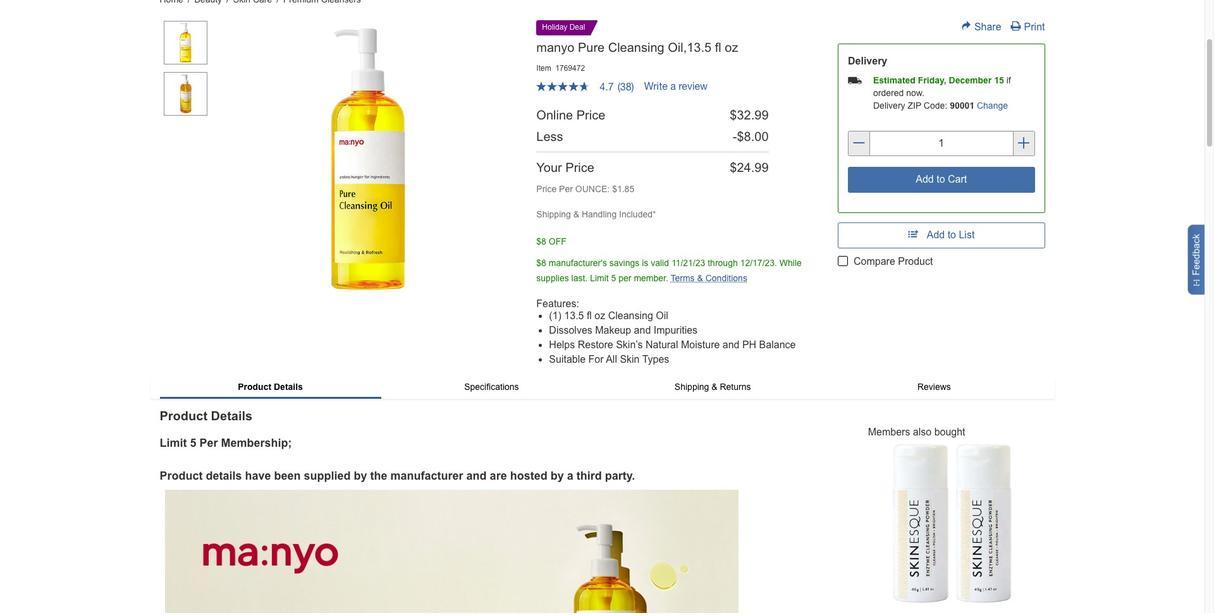 Task type: describe. For each thing, give the bounding box(es) containing it.
8.00
[[744, 129, 769, 143]]

& for conditions
[[697, 273, 703, 283]]

conditions
[[706, 273, 748, 283]]

holiday
[[542, 23, 568, 31]]

1 vertical spatial limit
[[160, 437, 187, 450]]

delivery for delivery
[[848, 56, 888, 67]]

(38)
[[618, 81, 634, 92]]

add
[[927, 230, 945, 241]]

oil,13.5
[[668, 40, 712, 54]]

oz inside features: (1) 13.5 fl oz cleansing oil dissolves makeup and impurities helps restore skin's natural moisture and ph balance suitable for all skin types
[[595, 311, 605, 321]]

1 cleansing from the top
[[608, 40, 665, 54]]

2 by from the left
[[551, 470, 564, 483]]

holiday deal link
[[537, 20, 591, 35]]

write a review
[[644, 81, 708, 92]]

product left details
[[160, 470, 203, 483]]

0 horizontal spatial per
[[200, 437, 218, 450]]

through
[[708, 258, 738, 268]]

estimated
[[874, 76, 916, 86]]

ph
[[743, 340, 757, 350]]

2 vertical spatial and
[[467, 470, 487, 483]]

compare product
[[854, 256, 933, 267]]

& for handling
[[574, 209, 579, 219]]

manyo
[[537, 40, 575, 54]]

1 vertical spatial and
[[723, 340, 740, 350]]

if ordered now.
[[874, 76, 1011, 98]]

13.5
[[564, 311, 584, 321]]

third
[[577, 470, 602, 483]]

11/21/23
[[672, 258, 705, 268]]

suitable
[[549, 354, 586, 365]]

0 horizontal spatial details
[[211, 410, 253, 423]]

skin
[[620, 354, 640, 365]]

item
[[537, 64, 551, 73]]

15
[[994, 76, 1004, 86]]

-
[[733, 129, 737, 143]]

32.99
[[737, 108, 769, 122]]

ounce:
[[575, 184, 610, 194]]

pure
[[578, 40, 605, 54]]

your price
[[537, 161, 594, 175]]

estimated friday, december 15
[[874, 76, 1004, 86]]

to
[[948, 230, 956, 241]]

delivery for delivery zip code: 90001 change
[[874, 101, 905, 111]]

product down add
[[898, 256, 933, 267]]

price per ounce: $1.85
[[537, 184, 635, 194]]

for
[[589, 354, 604, 365]]

also
[[913, 427, 932, 438]]

price for online price
[[577, 108, 605, 122]]

1 image
[[164, 21, 207, 64]]

terms
[[671, 273, 695, 283]]

moisture
[[681, 340, 720, 350]]

natural
[[646, 340, 678, 350]]

feedback
[[1191, 234, 1202, 276]]

the
[[370, 470, 387, 483]]

1 vertical spatial $
[[737, 129, 744, 143]]

features: (1) 13.5 fl oz cleansing oil dissolves makeup and impurities helps restore skin's natural moisture and ph balance suitable for all skin types
[[537, 298, 796, 365]]

membership;
[[221, 437, 292, 450]]

returns
[[720, 382, 751, 392]]

share link
[[961, 21, 1002, 32]]

1 horizontal spatial and
[[634, 325, 651, 336]]

fl inside features: (1) 13.5 fl oz cleansing oil dissolves makeup and impurities helps restore skin's natural moisture and ph balance suitable for all skin types
[[587, 311, 592, 321]]

december
[[949, 76, 992, 86]]

24.99
[[737, 161, 769, 175]]

details
[[206, 470, 242, 483]]

manyo pure cleansing oil,13.5 fl oz
[[537, 40, 738, 54]]

1769472
[[556, 64, 585, 73]]

holiday deal
[[542, 23, 585, 31]]

valid
[[651, 258, 669, 268]]

supplies
[[537, 273, 569, 283]]

manufacturer's
[[549, 258, 607, 268]]

are
[[490, 470, 507, 483]]

view larger image 1 image
[[229, 20, 508, 299]]

online
[[537, 108, 573, 122]]

90001
[[950, 101, 975, 111]]

have
[[245, 470, 271, 483]]

shipping & returns
[[675, 382, 751, 392]]

product details have been supplied by the manufacturer and are hosted by a third party.
[[160, 470, 635, 483]]

code:
[[924, 101, 948, 111]]

supplied
[[304, 470, 351, 483]]

print link
[[1011, 21, 1045, 32]]

skin's
[[616, 340, 643, 350]]

product up the membership;
[[238, 382, 271, 392]]

zip
[[908, 101, 922, 111]]

oil
[[656, 311, 668, 321]]

been
[[274, 470, 301, 483]]

product up "limit 5 per membership;"
[[160, 410, 208, 423]]

4.7 (38)
[[600, 81, 634, 92]]

$8 for $8 manufacturer's savings is valid 11/21/23 through 12/17/23. while supplies last. limit 5 per member.
[[537, 258, 546, 268]]

compare
[[854, 256, 896, 267]]

12/17/23.
[[740, 258, 777, 268]]

less
[[537, 129, 563, 143]]



Task type: locate. For each thing, give the bounding box(es) containing it.
price for your price
[[566, 161, 594, 175]]

$1.85
[[612, 184, 635, 194]]

feedback link
[[1188, 225, 1210, 295]]

0 vertical spatial $
[[730, 108, 737, 122]]

manufacturer
[[391, 470, 463, 483]]

details
[[274, 382, 303, 392], [211, 410, 253, 423]]

$8 for $8 off
[[537, 236, 546, 246]]

per up details
[[200, 437, 218, 450]]

0 vertical spatial per
[[559, 184, 573, 194]]

price down 4.7
[[577, 108, 605, 122]]

0 vertical spatial cleansing
[[608, 40, 665, 54]]

change
[[977, 101, 1008, 111]]

2 $8 from the top
[[537, 258, 546, 268]]

1 vertical spatial details
[[211, 410, 253, 423]]

0 horizontal spatial limit
[[160, 437, 187, 450]]

2 horizontal spatial &
[[712, 382, 718, 392]]

& for returns
[[712, 382, 718, 392]]

1 horizontal spatial oz
[[725, 40, 738, 54]]

1 horizontal spatial by
[[551, 470, 564, 483]]

1 horizontal spatial shipping
[[675, 382, 709, 392]]

1 vertical spatial fl
[[587, 311, 592, 321]]

limit 5 per membership;
[[160, 437, 292, 450]]

1 vertical spatial product details
[[160, 410, 253, 423]]

members
[[868, 427, 910, 438]]

$8 left off
[[537, 236, 546, 246]]

print
[[1024, 21, 1045, 32]]

0 vertical spatial a
[[671, 81, 676, 92]]

write a review button
[[644, 81, 708, 92]]

None telephone field
[[870, 131, 1013, 157]]

oz up 'makeup'
[[595, 311, 605, 321]]

0 horizontal spatial a
[[567, 470, 573, 483]]

1 vertical spatial oz
[[595, 311, 605, 321]]

product details link
[[160, 380, 381, 397]]

limit
[[590, 273, 609, 283], [160, 437, 187, 450]]

per down 'your price'
[[559, 184, 573, 194]]

1 horizontal spatial fl
[[715, 40, 722, 54]]

and left are
[[467, 470, 487, 483]]

1 vertical spatial &
[[697, 273, 703, 283]]

$8 off
[[537, 236, 567, 246]]

0 horizontal spatial &
[[574, 209, 579, 219]]

by left the
[[354, 470, 367, 483]]

a
[[671, 81, 676, 92], [567, 470, 573, 483]]

&
[[574, 209, 579, 219], [697, 273, 703, 283], [712, 382, 718, 392]]

cleansing
[[608, 40, 665, 54], [608, 311, 653, 321]]

5 inside the $8 manufacturer's savings is valid 11/21/23 through 12/17/23. while supplies last. limit 5 per member.
[[611, 273, 616, 283]]

and up skin's
[[634, 325, 651, 336]]

price down the your
[[537, 184, 557, 194]]

hosted
[[510, 470, 548, 483]]

online price
[[537, 108, 605, 122]]

cleansing inside features: (1) 13.5 fl oz cleansing oil dissolves makeup and impurities helps restore skin's natural moisture and ph balance suitable for all skin types
[[608, 311, 653, 321]]

cleansing up (38)
[[608, 40, 665, 54]]

0 horizontal spatial and
[[467, 470, 487, 483]]

now.
[[906, 88, 925, 98]]

terms & conditions link
[[671, 273, 748, 283]]

1 horizontal spatial per
[[559, 184, 573, 194]]

$ down 32.99
[[737, 129, 744, 143]]

ordered
[[874, 88, 904, 98]]

0 horizontal spatial by
[[354, 470, 367, 483]]

1 vertical spatial shipping
[[675, 382, 709, 392]]

limit inside the $8 manufacturer's savings is valid 11/21/23 through 12/17/23. while supplies last. limit 5 per member.
[[590, 273, 609, 283]]

$8 up supplies at left top
[[537, 258, 546, 268]]

cleansing up 'makeup'
[[608, 311, 653, 321]]

& right terms
[[697, 273, 703, 283]]

0 vertical spatial product details
[[238, 382, 303, 392]]

1 vertical spatial delivery
[[874, 101, 905, 111]]

1 vertical spatial price
[[566, 161, 594, 175]]

fl right 13.5 on the left of the page
[[587, 311, 592, 321]]

0 vertical spatial shipping
[[537, 209, 571, 219]]

shipping down moisture at the right of page
[[675, 382, 709, 392]]

fl right "oil,13.5"
[[715, 40, 722, 54]]

& left handling
[[574, 209, 579, 219]]

1 horizontal spatial limit
[[590, 273, 609, 283]]

member.
[[634, 273, 668, 283]]

$8
[[537, 236, 546, 246], [537, 258, 546, 268]]

2 vertical spatial $
[[730, 161, 737, 175]]

0 vertical spatial limit
[[590, 273, 609, 283]]

last.
[[572, 273, 588, 283]]

write
[[644, 81, 668, 92]]

1 vertical spatial a
[[567, 470, 573, 483]]

dissolves
[[549, 325, 593, 336]]

all
[[606, 354, 617, 365]]

off
[[549, 236, 567, 246]]

& left returns
[[712, 382, 718, 392]]

0 vertical spatial delivery
[[848, 56, 888, 67]]

included*
[[619, 209, 656, 219]]

product details
[[238, 382, 303, 392], [160, 410, 253, 423]]

$ up -
[[730, 108, 737, 122]]

$8 inside the $8 manufacturer's savings is valid 11/21/23 through 12/17/23. while supplies last. limit 5 per member.
[[537, 258, 546, 268]]

0 horizontal spatial fl
[[587, 311, 592, 321]]

shipping & returns link
[[602, 380, 824, 394]]

2 cleansing from the top
[[608, 311, 653, 321]]

change link
[[977, 101, 1008, 111]]

skinesque enzyme cleansing powder, 2-pack image
[[868, 440, 1036, 608]]

1 by from the left
[[354, 470, 367, 483]]

delivery down ordered
[[874, 101, 905, 111]]

1 horizontal spatial details
[[274, 382, 303, 392]]

0 vertical spatial and
[[634, 325, 651, 336]]

1 horizontal spatial a
[[671, 81, 676, 92]]

add to list
[[927, 230, 975, 241]]

if
[[1007, 76, 1011, 86]]

and
[[634, 325, 651, 336], [723, 340, 740, 350], [467, 470, 487, 483]]

0 vertical spatial details
[[274, 382, 303, 392]]

list
[[959, 230, 975, 241]]

shipping
[[537, 209, 571, 219], [675, 382, 709, 392]]

by right hosted
[[551, 470, 564, 483]]

reviews link
[[824, 380, 1045, 394]]

2 vertical spatial &
[[712, 382, 718, 392]]

balance
[[759, 340, 796, 350]]

bought
[[935, 427, 966, 438]]

1 vertical spatial $8
[[537, 258, 546, 268]]

(1)
[[549, 311, 562, 321]]

2 image
[[164, 72, 207, 116]]

price
[[577, 108, 605, 122], [566, 161, 594, 175], [537, 184, 557, 194]]

a left third
[[567, 470, 573, 483]]

delivery up estimated
[[848, 56, 888, 67]]

1 vertical spatial per
[[200, 437, 218, 450]]

None button
[[848, 167, 1035, 193]]

1 $8 from the top
[[537, 236, 546, 246]]

helps
[[549, 340, 575, 350]]

1 horizontal spatial 5
[[611, 273, 616, 283]]

shipping for shipping & returns
[[675, 382, 709, 392]]

restore
[[578, 340, 613, 350]]

shipping up $8 off
[[537, 209, 571, 219]]

product
[[898, 256, 933, 267], [238, 382, 271, 392], [160, 410, 208, 423], [160, 470, 203, 483]]

product details up the membership;
[[238, 382, 303, 392]]

per
[[619, 273, 632, 283]]

features:
[[537, 298, 579, 309]]

1 horizontal spatial &
[[697, 273, 703, 283]]

reviews
[[918, 382, 951, 392]]

shipping for shipping & handling included*
[[537, 209, 571, 219]]

price up the price per ounce: $1.85
[[566, 161, 594, 175]]

1 vertical spatial 5
[[190, 437, 196, 450]]

makeup
[[595, 325, 631, 336]]

share
[[975, 21, 1002, 32]]

friday,
[[918, 76, 947, 86]]

impurities
[[654, 325, 698, 336]]

savings
[[610, 258, 640, 268]]

delivery zip code: 90001 change
[[874, 101, 1008, 111]]

0 vertical spatial 5
[[611, 273, 616, 283]]

product details up "limit 5 per membership;"
[[160, 410, 253, 423]]

types
[[642, 354, 669, 365]]

is
[[642, 258, 649, 268]]

0 vertical spatial oz
[[725, 40, 738, 54]]

0 vertical spatial $8
[[537, 236, 546, 246]]

0 horizontal spatial oz
[[595, 311, 605, 321]]

$8 manufacturer's savings is valid 11/21/23 through 12/17/23. while supplies last. limit 5 per member.
[[537, 258, 802, 283]]

2 vertical spatial price
[[537, 184, 557, 194]]

1 vertical spatial cleansing
[[608, 311, 653, 321]]

party.
[[605, 470, 635, 483]]

0 horizontal spatial 5
[[190, 437, 196, 450]]

2 horizontal spatial and
[[723, 340, 740, 350]]

and left "ph"
[[723, 340, 740, 350]]

item 1769472
[[537, 64, 585, 73]]

4.7
[[600, 81, 614, 92]]

$ down -
[[730, 161, 737, 175]]

0 vertical spatial fl
[[715, 40, 722, 54]]

specifications link
[[381, 380, 602, 394]]

0 vertical spatial price
[[577, 108, 605, 122]]

$
[[730, 108, 737, 122], [737, 129, 744, 143], [730, 161, 737, 175]]

review
[[679, 81, 708, 92]]

while
[[780, 258, 802, 268]]

your
[[537, 161, 562, 175]]

a right the "write"
[[671, 81, 676, 92]]

oz right "oil,13.5"
[[725, 40, 738, 54]]

0 vertical spatial &
[[574, 209, 579, 219]]

0 horizontal spatial shipping
[[537, 209, 571, 219]]

add to list button
[[838, 223, 1045, 249]]



Task type: vqa. For each thing, say whether or not it's contained in the screenshot.
right Water
no



